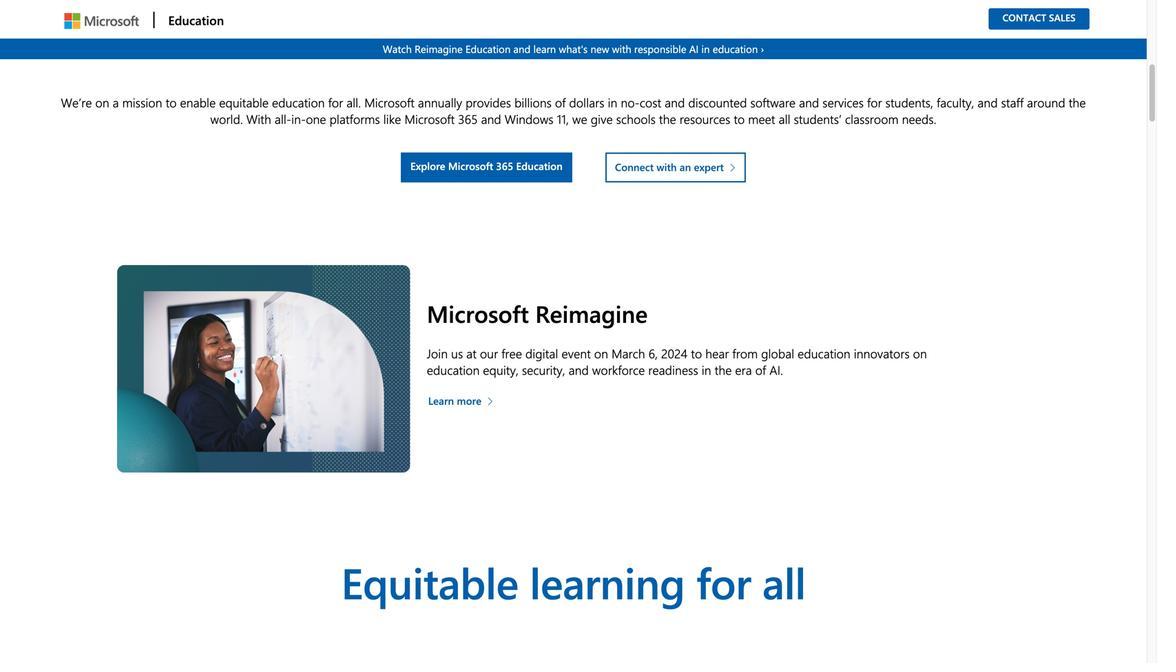 Task type: vqa. For each thing, say whether or not it's contained in the screenshot.
2nd How from the bottom of the page
no



Task type: describe. For each thing, give the bounding box(es) containing it.
we're
[[61, 94, 92, 110]]

with inside find learning tools and technology for your school with microsoft education
[[336, 12, 418, 68]]

world.
[[210, 110, 243, 127]]

education left the ›
[[713, 42, 758, 56]]

learn more link
[[427, 386, 497, 414]]

0 horizontal spatial to
[[166, 94, 177, 110]]

annually
[[418, 94, 462, 110]]

explore
[[411, 159, 446, 173]]

readiness
[[649, 362, 699, 378]]

we
[[573, 110, 588, 127]]

equitable
[[219, 94, 269, 110]]

to inside join us at our free digital event on march 6, 2024 to hear from global education innovators on education equity, security, and workforce readiness in the era of ai.
[[691, 345, 702, 362]]

on inside we're on a mission to enable equitable education for all. microsoft annually provides billions of dollars in no-cost and discounted software and services for students, faculty, and staff around the world. with all-in-one platforms like microsoft 365 and windows 11, we give schools the resources to meet all students' classroom needs.
[[95, 94, 109, 110]]

6,
[[649, 345, 658, 362]]

school
[[930, 0, 1053, 19]]

us
[[451, 345, 463, 362]]

2 horizontal spatial on
[[914, 345, 927, 362]]

watch
[[383, 42, 412, 56]]

all.
[[347, 94, 361, 110]]

event
[[562, 345, 591, 362]]

watch reimagine education and learn what's new with responsible ai in education › link
[[0, 39, 1147, 59]]

connect
[[615, 160, 654, 174]]

education link
[[153, 1, 228, 39]]

education right global
[[798, 345, 851, 362]]

one
[[306, 110, 326, 127]]

all-
[[275, 110, 291, 127]]

sales
[[1049, 11, 1076, 24]]

at
[[467, 345, 477, 362]]

watch reimagine education and learn what's new with responsible ai in education ›
[[383, 42, 764, 56]]

our
[[480, 345, 498, 362]]

with inside connect with an expert link
[[657, 160, 677, 174]]

a
[[113, 94, 119, 110]]

microsoft reimagine
[[427, 298, 648, 329]]

in inside join us at our free digital event on march 6, 2024 to hear from global education innovators on education equity, security, and workforce readiness in the era of ai.
[[702, 362, 712, 378]]

join us at our free digital event on march 6, 2024 to hear from global education innovators on education equity, security, and workforce readiness in the era of ai.
[[427, 345, 927, 378]]

the inside join us at our free digital event on march 6, 2024 to hear from global education innovators on education equity, security, and workforce readiness in the era of ai.
[[715, 362, 732, 378]]

we're on a mission to enable equitable education for all. microsoft annually provides billions of dollars in no-cost and discounted software and services for students, faculty, and staff around the world. with all-in-one platforms like microsoft 365 and windows 11, we give schools the resources to meet all students' classroom needs.
[[61, 94, 1086, 127]]

global
[[762, 345, 795, 362]]

explore microsoft 365 education link
[[401, 153, 573, 183]]

like
[[384, 110, 401, 127]]

students,
[[886, 94, 934, 110]]

equitable learning for all
[[341, 554, 806, 611]]

give
[[591, 110, 613, 127]]

connect with an expert link
[[606, 153, 746, 183]]

meet
[[749, 110, 776, 127]]

365 inside we're on a mission to enable equitable education for all. microsoft annually provides billions of dollars in no-cost and discounted software and services for students, faculty, and staff around the world. with all-in-one platforms like microsoft 365 and windows 11, we give schools the resources to meet all students' classroom needs.
[[458, 110, 478, 127]]

march
[[612, 345, 645, 362]]

learning for find
[[187, 0, 342, 19]]

cost
[[640, 94, 662, 110]]

find
[[94, 0, 176, 19]]

provides
[[466, 94, 511, 110]]

learn more
[[428, 394, 482, 408]]

education inside find learning tools and technology for your school with microsoft education
[[623, 12, 811, 68]]

microsoftlogo image
[[64, 13, 139, 29]]

contact sales link
[[1003, 11, 1076, 24]]

in-
[[291, 110, 306, 127]]

with
[[246, 110, 271, 127]]

no-
[[621, 94, 640, 110]]

classroom
[[845, 110, 899, 127]]

windows
[[505, 110, 554, 127]]

software
[[751, 94, 796, 110]]

students'
[[794, 110, 842, 127]]

discounted
[[689, 94, 747, 110]]

more
[[457, 394, 482, 408]]

era
[[736, 362, 752, 378]]

explore microsoft 365 education
[[411, 159, 563, 173]]

enable
[[180, 94, 216, 110]]

connect with an expert
[[615, 160, 724, 174]]

schools
[[616, 110, 656, 127]]

2 horizontal spatial the
[[1069, 94, 1086, 110]]

›
[[761, 42, 764, 56]]

in inside we're on a mission to enable equitable education for all. microsoft annually provides billions of dollars in no-cost and discounted software and services for students, faculty, and staff around the world. with all-in-one platforms like microsoft 365 and windows 11, we give schools the resources to meet all students' classroom needs.
[[608, 94, 618, 110]]



Task type: locate. For each thing, give the bounding box(es) containing it.
innovators
[[854, 345, 910, 362]]

1 horizontal spatial with
[[612, 42, 632, 56]]

contact sales
[[1003, 11, 1076, 24]]

around
[[1028, 94, 1066, 110]]

for inside find learning tools and technology for your school with microsoft education
[[767, 0, 821, 19]]

1 vertical spatial all
[[763, 554, 806, 611]]

0 vertical spatial in
[[702, 42, 710, 56]]

to left enable
[[166, 94, 177, 110]]

to
[[166, 94, 177, 110], [734, 110, 745, 127], [691, 345, 702, 362]]

to left meet
[[734, 110, 745, 127]]

in left 'no-'
[[608, 94, 618, 110]]

equitable
[[341, 554, 519, 611]]

what's
[[559, 42, 588, 56]]

with inside 'watch reimagine education and learn what's new with responsible ai in education ›' link
[[612, 42, 632, 56]]

0 vertical spatial reimagine
[[415, 42, 463, 56]]

reimagine up event
[[536, 298, 648, 329]]

platforms
[[330, 110, 380, 127]]

all inside we're on a mission to enable equitable education for all. microsoft annually provides billions of dollars in no-cost and discounted software and services for students, faculty, and staff around the world. with all-in-one platforms like microsoft 365 and windows 11, we give schools the resources to meet all students' classroom needs.
[[779, 110, 791, 127]]

1 vertical spatial learning
[[530, 554, 685, 611]]

education up learn more
[[427, 362, 480, 378]]

education right with
[[272, 94, 325, 110]]

dollars
[[569, 94, 605, 110]]

learning for equitable
[[530, 554, 685, 611]]

faculty,
[[937, 94, 975, 110]]

1 vertical spatial reimagine
[[536, 298, 648, 329]]

digital
[[526, 345, 558, 362]]

mission
[[122, 94, 162, 110]]

equity,
[[483, 362, 519, 378]]

education inside we're on a mission to enable equitable education for all. microsoft annually provides billions of dollars in no-cost and discounted software and services for students, faculty, and staff around the world. with all-in-one platforms like microsoft 365 and windows 11, we give schools the resources to meet all students' classroom needs.
[[272, 94, 325, 110]]

learning
[[187, 0, 342, 19], [530, 554, 685, 611]]

0 vertical spatial learning
[[187, 0, 342, 19]]

reimagine for microsoft
[[536, 298, 648, 329]]

in right the readiness
[[702, 362, 712, 378]]

the right the around
[[1069, 94, 1086, 110]]

with left an
[[657, 160, 677, 174]]

0 vertical spatial of
[[555, 94, 566, 110]]

1 horizontal spatial learning
[[530, 554, 685, 611]]

the
[[1069, 94, 1086, 110], [659, 110, 677, 127], [715, 362, 732, 378]]

your
[[833, 0, 919, 19]]

microsoft inside find learning tools and technology for your school with microsoft education
[[429, 12, 612, 68]]

0 vertical spatial all
[[779, 110, 791, 127]]

learn
[[534, 42, 556, 56]]

join
[[427, 345, 448, 362]]

and
[[459, 0, 531, 19], [514, 42, 531, 56], [665, 94, 685, 110], [799, 94, 820, 110], [978, 94, 998, 110], [481, 110, 501, 127], [569, 362, 589, 378]]

and inside find learning tools and technology for your school with microsoft education
[[459, 0, 531, 19]]

2 horizontal spatial with
[[657, 160, 677, 174]]

an
[[680, 160, 691, 174]]

11,
[[557, 110, 569, 127]]

of inside join us at our free digital event on march 6, 2024 to hear from global education innovators on education equity, security, and workforce readiness in the era of ai.
[[756, 362, 766, 378]]

tools
[[354, 0, 448, 19]]

0 horizontal spatial of
[[555, 94, 566, 110]]

security,
[[522, 362, 566, 378]]

new
[[591, 42, 610, 56]]

staff
[[1002, 94, 1024, 110]]

billions
[[515, 94, 552, 110]]

1 horizontal spatial the
[[715, 362, 732, 378]]

0 horizontal spatial with
[[336, 12, 418, 68]]

education
[[713, 42, 758, 56], [272, 94, 325, 110], [798, 345, 851, 362], [427, 362, 480, 378]]

0 horizontal spatial 365
[[458, 110, 478, 127]]

from
[[733, 345, 758, 362]]

hear
[[706, 345, 729, 362]]

free
[[502, 345, 522, 362]]

2 vertical spatial in
[[702, 362, 712, 378]]

on right innovators
[[914, 345, 927, 362]]

needs.
[[902, 110, 937, 127]]

workforce
[[592, 362, 645, 378]]

microsoft
[[429, 12, 612, 68], [365, 94, 415, 110], [405, 110, 455, 127], [448, 159, 493, 173], [427, 298, 529, 329]]

for
[[767, 0, 821, 19], [328, 94, 343, 110], [868, 94, 883, 110], [697, 554, 751, 611]]

the left era
[[715, 362, 732, 378]]

1 horizontal spatial to
[[691, 345, 702, 362]]

2 horizontal spatial to
[[734, 110, 745, 127]]

expert
[[694, 160, 724, 174]]

365 up explore microsoft 365 education
[[458, 110, 478, 127]]

365 down windows
[[496, 159, 514, 173]]

on right event
[[595, 345, 608, 362]]

reimagine for watch
[[415, 42, 463, 56]]

1 vertical spatial of
[[756, 362, 766, 378]]

1 horizontal spatial on
[[595, 345, 608, 362]]

learn
[[428, 394, 454, 408]]

contact
[[1003, 11, 1047, 24]]

on
[[95, 94, 109, 110], [595, 345, 608, 362], [914, 345, 927, 362]]

1 vertical spatial in
[[608, 94, 618, 110]]

technology
[[542, 0, 755, 19]]

1 vertical spatial 365
[[496, 159, 514, 173]]

responsible
[[635, 42, 687, 56]]

of left we
[[555, 94, 566, 110]]

and inside join us at our free digital event on march 6, 2024 to hear from global education innovators on education equity, security, and workforce readiness in the era of ai.
[[569, 362, 589, 378]]

education
[[623, 12, 811, 68], [168, 12, 224, 28], [466, 42, 511, 56], [516, 159, 563, 173]]

resources
[[680, 110, 731, 127]]

find learning tools and technology for your school with microsoft education
[[94, 0, 1053, 68]]

of inside we're on a mission to enable equitable education for all. microsoft annually provides billions of dollars in no-cost and discounted software and services for students, faculty, and staff around the world. with all-in-one platforms like microsoft 365 and windows 11, we give schools the resources to meet all students' classroom needs.
[[555, 94, 566, 110]]

0 vertical spatial 365
[[458, 110, 478, 127]]

1 horizontal spatial reimagine
[[536, 298, 648, 329]]

of left "ai."
[[756, 362, 766, 378]]

0 horizontal spatial on
[[95, 94, 109, 110]]

with up all.
[[336, 12, 418, 68]]

2024
[[662, 345, 688, 362]]

in right ai
[[702, 42, 710, 56]]

0 horizontal spatial the
[[659, 110, 677, 127]]

reimagine right watch on the left top of page
[[415, 42, 463, 56]]

0 horizontal spatial reimagine
[[415, 42, 463, 56]]

reimagine
[[415, 42, 463, 56], [536, 298, 648, 329]]

ai
[[690, 42, 699, 56]]

ai.
[[770, 362, 784, 378]]

with right new
[[612, 42, 632, 56]]

all
[[779, 110, 791, 127], [763, 554, 806, 611]]

learning inside find learning tools and technology for your school with microsoft education
[[187, 0, 342, 19]]

1 horizontal spatial of
[[756, 362, 766, 378]]

1 horizontal spatial 365
[[496, 159, 514, 173]]

in
[[702, 42, 710, 56], [608, 94, 618, 110], [702, 362, 712, 378]]

the right schools
[[659, 110, 677, 127]]

to left the hear at the right of page
[[691, 345, 702, 362]]

with
[[336, 12, 418, 68], [612, 42, 632, 56], [657, 160, 677, 174]]

services
[[823, 94, 864, 110]]

on left 'a'
[[95, 94, 109, 110]]

365
[[458, 110, 478, 127], [496, 159, 514, 173]]

0 horizontal spatial learning
[[187, 0, 342, 19]]



